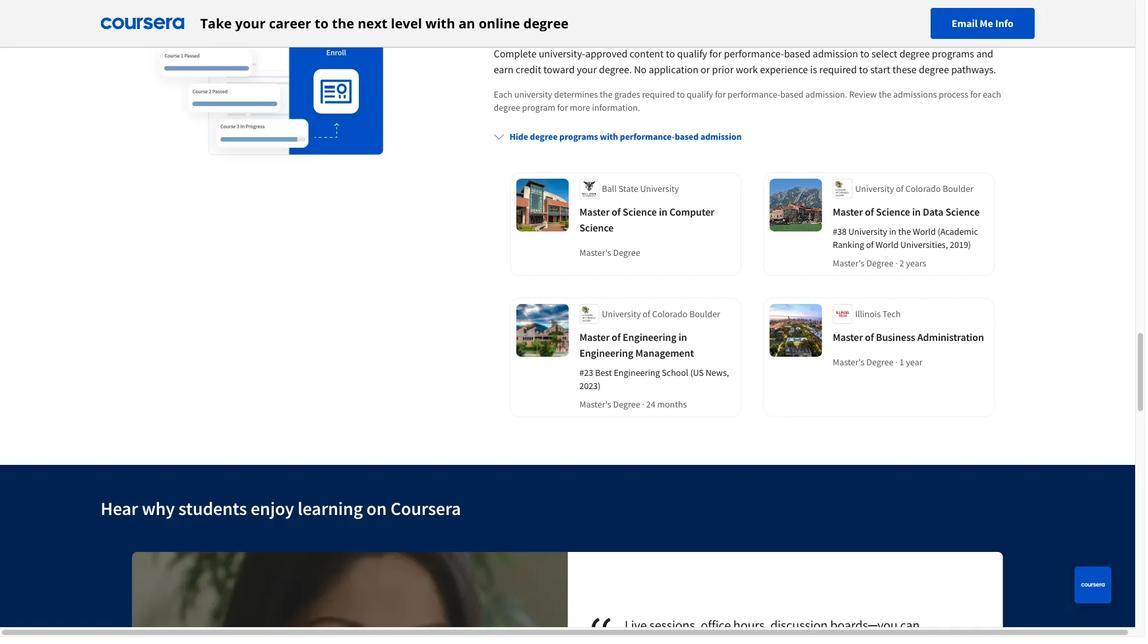Task type: describe. For each thing, give the bounding box(es) containing it.
0 horizontal spatial an
[[459, 14, 475, 32]]

or
[[701, 63, 710, 76]]

take
[[200, 14, 232, 32]]

degree inside #23 best engineering school (us news, 2023) master's degree · 24 months
[[613, 399, 640, 411]]

is
[[810, 63, 817, 76]]

hear why students enjoy learning on coursera
[[101, 497, 461, 521]]

degree up the these
[[900, 47, 930, 60]]

boulder for master of science in data science
[[943, 183, 974, 195]]

(us
[[690, 367, 704, 379]]

1 vertical spatial engineering
[[580, 347, 633, 360]]

science up #38 university in the world (academic ranking of world universities, 2019), element
[[876, 206, 910, 219]]

approved
[[585, 47, 628, 60]]

1 horizontal spatial an
[[684, 12, 704, 35]]

hide degree programs with performance-based admission button
[[489, 125, 747, 149]]

university-
[[539, 47, 585, 60]]

admission inside hide degree programs with performance-based admission dropdown button
[[701, 131, 742, 143]]

with inside dropdown button
[[600, 131, 618, 143]]

degree down master of science in computer science
[[613, 247, 640, 259]]

hide
[[510, 131, 528, 143]]

from
[[686, 636, 713, 637]]

students
[[178, 497, 247, 521]]

performance- inside dropdown button
[[620, 131, 675, 143]]

university up master of science in data science
[[855, 183, 894, 195]]

of inside master of business administration link
[[865, 331, 874, 344]]

these
[[893, 63, 917, 76]]

data
[[923, 206, 944, 219]]

of inside master of engineering in engineering management
[[612, 331, 621, 344]]

management
[[635, 347, 694, 360]]

gain
[[494, 12, 530, 35]]

email me info button
[[931, 8, 1035, 39]]

coursera
[[391, 497, 461, 521]]

level
[[391, 14, 422, 32]]

work
[[736, 63, 758, 76]]

master of science in data science
[[833, 206, 980, 219]]

(academic
[[938, 226, 978, 238]]

and
[[977, 47, 994, 60]]

hours,
[[734, 618, 768, 634]]

master for master of engineering in engineering management
[[580, 331, 610, 344]]

year
[[906, 357, 923, 368]]

master of science in data science link
[[833, 204, 989, 220]]

university
[[514, 89, 552, 101]]

best
[[595, 367, 612, 379]]

can
[[900, 618, 920, 634]]

no
[[634, 63, 647, 76]]

24
[[646, 399, 656, 411]]

2
[[900, 258, 904, 270]]

master's degree · 1 year
[[833, 357, 923, 368]]

experience
[[760, 63, 808, 76]]

to inside each university determines the grades required to qualify for performance-based admission. review the admissions process for each degree program for more information.
[[677, 89, 685, 101]]

you
[[769, 636, 789, 637]]

science down ball state university
[[623, 206, 657, 219]]

0 horizontal spatial world
[[876, 239, 899, 251]]

are...getting
[[792, 636, 858, 637]]

ranking
[[833, 239, 864, 251]]

in inside "#38 university in the world (academic ranking of world universities, 2019) master's degree · 2 years"
[[889, 226, 897, 238]]

0 vertical spatial application
[[707, 12, 797, 35]]

your inside "complete university-approved content to qualify for performance-based admission to select degree programs and earn credit toward your degree. no application or prior work experience is required to start these degree pathways."
[[577, 63, 597, 76]]

take your career to the next level with an online degree
[[200, 14, 569, 32]]

office
[[701, 618, 731, 634]]

0 horizontal spatial admission
[[534, 12, 615, 35]]

content
[[630, 47, 664, 60]]

of inside master of science in data science link
[[865, 206, 874, 219]]

discussion
[[771, 618, 828, 634]]

sessions,
[[649, 618, 698, 634]]

info
[[995, 17, 1014, 30]]

why
[[142, 497, 175, 521]]

toward
[[544, 63, 575, 76]]

ball
[[602, 183, 617, 195]]

program
[[522, 102, 555, 114]]

months
[[657, 399, 687, 411]]

the inside "#38 university in the world (academic ranking of world universities, 2019) master's degree · 2 years"
[[898, 226, 911, 238]]

boulder for master of engineering in engineering management
[[690, 308, 720, 320]]

determines
[[554, 89, 598, 101]]

master's down illinois
[[833, 357, 865, 368]]

programs inside "complete university-approved content to qualify for performance-based admission to select degree programs and earn credit toward your degree. no application or prior work experience is required to start these degree pathways."
[[932, 47, 975, 60]]

online
[[479, 14, 520, 32]]

credit
[[516, 63, 541, 76]]

earn
[[494, 63, 514, 76]]

performance- inside each university determines the grades required to qualify for performance-based admission. review the admissions process for each degree program for more information.
[[728, 89, 780, 101]]

me
[[980, 17, 993, 30]]

for inside "complete university-approved content to qualify for performance-based admission to select degree programs and earn credit toward your degree. no application or prior work experience is required to start these degree pathways."
[[710, 47, 722, 60]]

computer
[[670, 206, 715, 219]]

qualify inside "complete university-approved content to qualify for performance-based admission to select degree programs and earn credit toward your degree. no application or prior work experience is required to start these degree pathways."
[[677, 47, 707, 60]]

my
[[861, 636, 878, 637]]

in for master of science in computer science
[[659, 206, 668, 219]]

master's down master of science in computer science
[[580, 247, 611, 259]]

complete university-approved content to qualify for performance-based admission to select degree programs and earn credit toward your degree. no application or prior work experience is required to start these degree pathways.
[[494, 47, 996, 76]]

to left start
[[859, 63, 868, 76]]

#38 university in the world (academic ranking of world universities, 2019), element
[[833, 225, 989, 252]]

illinois
[[855, 308, 881, 320]]

#38
[[833, 226, 847, 238]]

· inside #23 best engineering school (us news, 2023) master's degree · 24 months
[[642, 399, 645, 411]]

performance based admissions image
[[132, 12, 413, 174]]

boards─you
[[830, 618, 898, 634]]

master of business administration link
[[833, 330, 989, 345]]

hear
[[101, 497, 138, 521]]

1 vertical spatial ·
[[896, 357, 898, 368]]

master of business administration
[[833, 331, 984, 344]]

review
[[849, 89, 877, 101]]

process
[[939, 89, 969, 101]]

live
[[625, 618, 647, 634]]

engineering for best
[[614, 367, 660, 379]]

2023)
[[580, 380, 601, 392]]

participate
[[625, 636, 684, 637]]

university up master of science in computer science link
[[640, 183, 679, 195]]

email me info
[[952, 17, 1014, 30]]

prior
[[712, 63, 734, 76]]

news,
[[706, 367, 729, 379]]

degree right the these
[[919, 63, 949, 76]]

select
[[872, 47, 898, 60]]

1
[[900, 357, 904, 368]]

performance- inside "complete university-approved content to qualify for performance-based admission to select degree programs and earn credit toward your degree. no application or prior work experience is required to start these degree pathways."
[[724, 47, 784, 60]]

universities,
[[901, 239, 948, 251]]

master's degree
[[580, 247, 640, 259]]

wherever
[[715, 636, 766, 637]]

career
[[269, 14, 311, 32]]



Task type: locate. For each thing, give the bounding box(es) containing it.
0 vertical spatial qualify
[[677, 47, 707, 60]]

colorado for engineering
[[652, 308, 688, 320]]

based inside each university determines the grades required to qualify for performance-based admission. review the admissions process for each degree program for more information.
[[780, 89, 804, 101]]

master's
[[580, 247, 611, 259], [833, 258, 865, 270], [833, 357, 865, 368], [580, 399, 611, 411]]

master for master of science in data science
[[833, 206, 863, 219]]

administration
[[918, 331, 984, 344]]

0 horizontal spatial boulder
[[690, 308, 720, 320]]

university up ranking
[[849, 226, 887, 238]]

· inside "#38 university in the world (academic ranking of world universities, 2019) master's degree · 2 years"
[[896, 258, 898, 270]]

to right career
[[315, 14, 329, 32]]

for left the more
[[557, 102, 568, 114]]

0 vertical spatial ·
[[896, 258, 898, 270]]

ball state university
[[602, 183, 679, 195]]

business
[[876, 331, 916, 344]]

0 vertical spatial programs
[[932, 47, 975, 60]]

0 horizontal spatial programs
[[560, 131, 598, 143]]

2 vertical spatial engineering
[[614, 367, 660, 379]]

required down the no
[[642, 89, 675, 101]]

for up prior
[[710, 47, 722, 60]]

0 vertical spatial engineering
[[623, 331, 677, 344]]

#23 best engineering school (us news, 2023) master's degree · 24 months
[[580, 367, 729, 411]]

programs
[[932, 47, 975, 60], [560, 131, 598, 143]]

2 vertical spatial admission
[[701, 131, 742, 143]]

performance- up work
[[724, 47, 784, 60]]

application inside "complete university-approved content to qualify for performance-based admission to select degree programs and earn credit toward your degree. no application or prior work experience is required to start these degree pathways."
[[649, 63, 699, 76]]

in
[[659, 206, 668, 219], [912, 206, 921, 219], [889, 226, 897, 238], [679, 331, 687, 344]]

of inside master of science in computer science
[[612, 206, 621, 219]]

to
[[315, 14, 329, 32], [666, 47, 675, 60], [860, 47, 870, 60], [859, 63, 868, 76], [677, 89, 685, 101]]

degree inside "#38 university in the world (academic ranking of world universities, 2019) master's degree · 2 years"
[[867, 258, 894, 270]]

required inside "complete university-approved content to qualify for performance-based admission to select degree programs and earn credit toward your degree. no application or prior work experience is required to start these degree pathways."
[[819, 63, 857, 76]]

#23 best engineering school (us news, 2023), element
[[580, 367, 735, 393]]

next
[[358, 14, 388, 32]]

1 horizontal spatial boulder
[[943, 183, 974, 195]]

degree
[[524, 14, 569, 32], [900, 47, 930, 60], [919, 63, 949, 76], [494, 102, 520, 114], [530, 131, 558, 143]]

1 horizontal spatial world
[[913, 226, 936, 238]]

a list of degree programs with performance-based admission element
[[483, 125, 1022, 444]]

1 vertical spatial boulder
[[690, 308, 720, 320]]

each
[[983, 89, 1001, 101]]

boulder up management
[[690, 308, 720, 320]]

with right level
[[426, 14, 455, 32]]

master of engineering in engineering management
[[580, 331, 694, 360]]

of down illinois
[[865, 331, 874, 344]]

master's inside #23 best engineering school (us news, 2023) master's degree · 24 months
[[580, 399, 611, 411]]

0 vertical spatial performance-
[[724, 47, 784, 60]]

programs inside hide degree programs with performance-based admission dropdown button
[[560, 131, 598, 143]]

1 vertical spatial required
[[642, 89, 675, 101]]

the up information.
[[600, 89, 613, 101]]

required inside each university determines the grades required to qualify for performance-based admission. review the admissions process for each degree program for more information.
[[642, 89, 675, 101]]

admission down each university determines the grades required to qualify for performance-based admission. review the admissions process for each degree program for more information.
[[701, 131, 742, 143]]

complete
[[494, 47, 537, 60]]

engineering up best
[[580, 347, 633, 360]]

master inside master of science in computer science
[[580, 206, 610, 219]]

admission up university-
[[534, 12, 615, 35]]

qualify
[[677, 47, 707, 60], [687, 89, 713, 101]]

university of colorado boulder for engineering
[[602, 308, 720, 320]]

performance- down work
[[728, 89, 780, 101]]

gain admission without an application
[[494, 12, 797, 35]]

hide degree programs with performance-based admission
[[510, 131, 742, 143]]

illinois tech
[[855, 308, 901, 320]]

the left next
[[332, 14, 354, 32]]

programs up pathways.
[[932, 47, 975, 60]]

· left 2
[[896, 258, 898, 270]]

admissions
[[894, 89, 937, 101]]

0 horizontal spatial university of colorado boulder
[[602, 308, 720, 320]]

more
[[570, 102, 590, 114]]

to right content
[[666, 47, 675, 60]]

engineering up management
[[623, 331, 677, 344]]

university
[[640, 183, 679, 195], [855, 183, 894, 195], [849, 226, 887, 238], [602, 308, 641, 320]]

of up #38 university in the world (academic ranking of world universities, 2019), element
[[865, 206, 874, 219]]

your down approved
[[577, 63, 597, 76]]

an
[[684, 12, 704, 35], [459, 14, 475, 32]]

engineering for of
[[623, 331, 677, 344]]

1 vertical spatial your
[[577, 63, 597, 76]]

#38 university in the world (academic ranking of world universities, 2019) master's degree · 2 years
[[833, 226, 978, 270]]

in inside master of science in computer science
[[659, 206, 668, 219]]

1 vertical spatial with
[[600, 131, 618, 143]]

of inside "#38 university in the world (academic ranking of world universities, 2019) master's degree · 2 years"
[[866, 239, 874, 251]]

application down content
[[649, 63, 699, 76]]

pathways.
[[951, 63, 996, 76]]

0 horizontal spatial with
[[426, 14, 455, 32]]

for
[[710, 47, 722, 60], [715, 89, 726, 101], [970, 89, 981, 101], [557, 102, 568, 114]]

degree up university-
[[524, 14, 569, 32]]

1 vertical spatial qualify
[[687, 89, 713, 101]]

to left select
[[860, 47, 870, 60]]

school
[[662, 367, 689, 379]]

master for master of business administration
[[833, 331, 863, 344]]

1 horizontal spatial colorado
[[906, 183, 941, 195]]

1 vertical spatial university of colorado boulder
[[602, 308, 720, 320]]

2 vertical spatial based
[[675, 131, 699, 143]]

master
[[580, 206, 610, 219], [833, 206, 863, 219], [580, 331, 610, 344], [833, 331, 863, 344]]

application up "complete university-approved content to qualify for performance-based admission to select degree programs and earn credit toward your degree. no application or prior work experience is required to start these degree pathways."
[[707, 12, 797, 35]]

1 horizontal spatial required
[[819, 63, 857, 76]]

0 horizontal spatial your
[[235, 14, 266, 32]]

your right take
[[235, 14, 266, 32]]

application
[[707, 12, 797, 35], [649, 63, 699, 76]]

1 horizontal spatial your
[[577, 63, 597, 76]]

master of science in computer science
[[580, 206, 715, 235]]

qualify inside each university determines the grades required to qualify for performance-based admission. review the admissions process for each degree program for more information.
[[687, 89, 713, 101]]

grades
[[614, 89, 640, 101]]

0 horizontal spatial application
[[649, 63, 699, 76]]

based
[[784, 47, 811, 60], [780, 89, 804, 101], [675, 131, 699, 143]]

each
[[494, 89, 513, 101]]

science up master's degree
[[580, 221, 614, 235]]

university of colorado boulder up master of science in data science link at the right of page
[[855, 183, 974, 195]]

master up the #23
[[580, 331, 610, 344]]

state
[[619, 183, 638, 195]]

to right the grades
[[677, 89, 685, 101]]

0 horizontal spatial required
[[642, 89, 675, 101]]

university of colorado boulder up the master of engineering in engineering management link
[[602, 308, 720, 320]]

1 horizontal spatial application
[[707, 12, 797, 35]]

of down ball
[[612, 206, 621, 219]]

master's down ranking
[[833, 258, 865, 270]]

0 vertical spatial world
[[913, 226, 936, 238]]

university inside "#38 university in the world (academic ranking of world universities, 2019) master's degree · 2 years"
[[849, 226, 887, 238]]

in inside master of engineering in engineering management
[[679, 331, 687, 344]]

university of colorado boulder
[[855, 183, 974, 195], [602, 308, 720, 320]]

based inside dropdown button
[[675, 131, 699, 143]]

university of colorado boulder for science
[[855, 183, 974, 195]]

science up (academic
[[946, 206, 980, 219]]

in for master of engineering in engineering management
[[679, 331, 687, 344]]

in down master of science in data science
[[889, 226, 897, 238]]

master of engineering in engineering management link
[[580, 330, 735, 361]]

an left online
[[459, 14, 475, 32]]

for left the each
[[970, 89, 981, 101]]

degree left 1
[[867, 357, 894, 368]]

master down ball
[[580, 206, 610, 219]]

the right review
[[879, 89, 892, 101]]

the down master of science in data science
[[898, 226, 911, 238]]

2019)
[[950, 239, 971, 251]]

qualify down the or
[[687, 89, 713, 101]]

degree down each
[[494, 102, 520, 114]]

in for master of science in data science
[[912, 206, 921, 219]]

1 horizontal spatial university of colorado boulder
[[855, 183, 974, 195]]

an right without
[[684, 12, 704, 35]]

degree.
[[599, 63, 632, 76]]

1 vertical spatial application
[[649, 63, 699, 76]]

0 vertical spatial your
[[235, 14, 266, 32]]

master of science in computer science link
[[580, 204, 735, 236]]

0 vertical spatial based
[[784, 47, 811, 60]]

on
[[367, 497, 387, 521]]

of right ranking
[[866, 239, 874, 251]]

in left the data
[[912, 206, 921, 219]]

degree right hide
[[530, 131, 558, 143]]

university up master of engineering in engineering management
[[602, 308, 641, 320]]

·
[[896, 258, 898, 270], [896, 357, 898, 368], [642, 399, 645, 411]]

email
[[952, 17, 978, 30]]

admission.
[[806, 89, 848, 101]]

2 vertical spatial ·
[[642, 399, 645, 411]]

degree inside dropdown button
[[530, 131, 558, 143]]

engineering inside #23 best engineering school (us news, 2023) master's degree · 24 months
[[614, 367, 660, 379]]

1 vertical spatial world
[[876, 239, 899, 251]]

of up master of engineering in engineering management
[[643, 308, 650, 320]]

engineering
[[623, 331, 677, 344], [580, 347, 633, 360], [614, 367, 660, 379]]

master down illinois
[[833, 331, 863, 344]]

0 vertical spatial with
[[426, 14, 455, 32]]

each university determines the grades required to qualify for performance-based admission. review the admissions process for each degree program for more information.
[[494, 89, 1001, 114]]

learning
[[298, 497, 363, 521]]

live sessions, office hours, discussion boards─you can participate from wherever you are...getting my mb
[[625, 618, 920, 637]]

with
[[426, 14, 455, 32], [600, 131, 618, 143]]

1 horizontal spatial programs
[[932, 47, 975, 60]]

degree inside each university determines the grades required to qualify for performance-based admission. review the admissions process for each degree program for more information.
[[494, 102, 520, 114]]

1 vertical spatial based
[[780, 89, 804, 101]]

2 vertical spatial performance-
[[620, 131, 675, 143]]

1 vertical spatial programs
[[560, 131, 598, 143]]

1 horizontal spatial admission
[[701, 131, 742, 143]]

without
[[618, 12, 680, 35]]

required right is
[[819, 63, 857, 76]]

in left the computer
[[659, 206, 668, 219]]

· left 24
[[642, 399, 645, 411]]

colorado for science
[[906, 183, 941, 195]]

years
[[906, 258, 927, 270]]

qualify up the or
[[677, 47, 707, 60]]

world up universities,
[[913, 226, 936, 238]]

boulder up the data
[[943, 183, 974, 195]]

boulder
[[943, 183, 974, 195], [690, 308, 720, 320]]

for down prior
[[715, 89, 726, 101]]

programs down the more
[[560, 131, 598, 143]]

enjoy
[[251, 497, 294, 521]]

admission
[[534, 12, 615, 35], [813, 47, 858, 60], [701, 131, 742, 143]]

1 vertical spatial performance-
[[728, 89, 780, 101]]

admission up is
[[813, 47, 858, 60]]

performance-
[[724, 47, 784, 60], [728, 89, 780, 101], [620, 131, 675, 143]]

#23
[[580, 367, 593, 379]]

0 vertical spatial required
[[819, 63, 857, 76]]

0 vertical spatial admission
[[534, 12, 615, 35]]

with down information.
[[600, 131, 618, 143]]

0 vertical spatial colorado
[[906, 183, 941, 195]]

of
[[896, 183, 904, 195], [612, 206, 621, 219], [865, 206, 874, 219], [866, 239, 874, 251], [643, 308, 650, 320], [612, 331, 621, 344], [865, 331, 874, 344]]

admission inside "complete university-approved content to qualify for performance-based admission to select degree programs and earn credit toward your degree. no application or prior work experience is required to start these degree pathways."
[[813, 47, 858, 60]]

master's down 2023) at the right bottom of page
[[580, 399, 611, 411]]

0 horizontal spatial colorado
[[652, 308, 688, 320]]

degree left 2
[[867, 258, 894, 270]]

2 horizontal spatial admission
[[813, 47, 858, 60]]

coursera image
[[101, 13, 184, 34]]

1 vertical spatial colorado
[[652, 308, 688, 320]]

world left universities,
[[876, 239, 899, 251]]

engineering down master of engineering in engineering management
[[614, 367, 660, 379]]

degree left 24
[[613, 399, 640, 411]]

start
[[870, 63, 891, 76]]

required
[[819, 63, 857, 76], [642, 89, 675, 101]]

of up master of science in data science
[[896, 183, 904, 195]]

0 vertical spatial university of colorado boulder
[[855, 183, 974, 195]]

colorado up the master of engineering in engineering management link
[[652, 308, 688, 320]]

the
[[332, 14, 354, 32], [600, 89, 613, 101], [879, 89, 892, 101], [898, 226, 911, 238]]

world
[[913, 226, 936, 238], [876, 239, 899, 251]]

· left 1
[[896, 357, 898, 368]]

master inside master of engineering in engineering management
[[580, 331, 610, 344]]

1 vertical spatial admission
[[813, 47, 858, 60]]

master up the #38
[[833, 206, 863, 219]]

colorado up the data
[[906, 183, 941, 195]]

master for master of science in computer science
[[580, 206, 610, 219]]

information.
[[592, 102, 640, 114]]

performance- down information.
[[620, 131, 675, 143]]

based inside "complete university-approved content to qualify for performance-based admission to select degree programs and earn credit toward your degree. no application or prior work experience is required to start these degree pathways."
[[784, 47, 811, 60]]

master's inside "#38 university in the world (academic ranking of world universities, 2019) master's degree · 2 years"
[[833, 258, 865, 270]]

0 vertical spatial boulder
[[943, 183, 974, 195]]

1 horizontal spatial with
[[600, 131, 618, 143]]

of up best
[[612, 331, 621, 344]]

in up management
[[679, 331, 687, 344]]



Task type: vqa. For each thing, say whether or not it's contained in the screenshot.
Systems to the right
no



